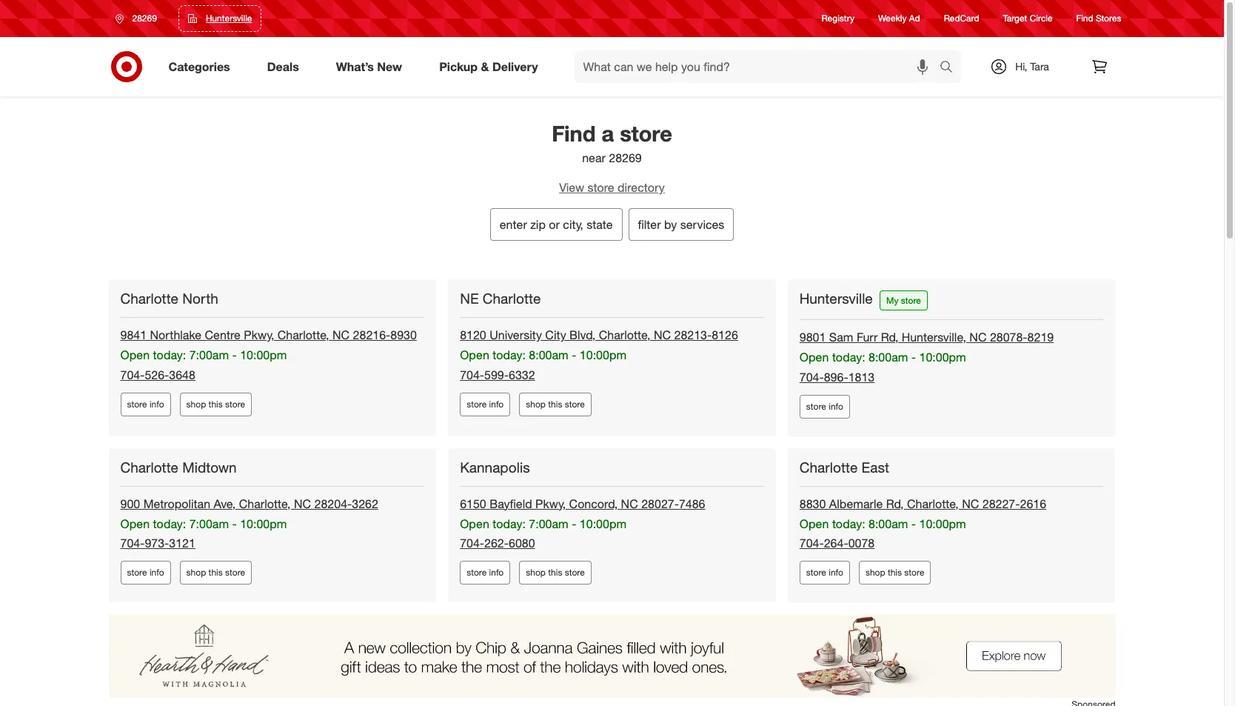 Task type: locate. For each thing, give the bounding box(es) containing it.
info down 973-
[[150, 567, 164, 578]]

704- inside 900 metropolitan ave, charlotte, nc 28204-3262 open today: 7:00am - 10:00pm 704-973-3121
[[120, 536, 145, 551]]

rd, right furr
[[881, 330, 899, 344]]

10:00pm down huntersville,
[[920, 350, 967, 364]]

704- inside '8830 albemarle rd, charlotte, nc 28227-2616 open today: 8:00am - 10:00pm 704-264-0078'
[[800, 536, 824, 551]]

today: inside the "9841 northlake centre pkwy, charlotte, nc 28216-8930 open today: 7:00am - 10:00pm 704-526-3648"
[[153, 347, 186, 362]]

shop this store button down "6332"
[[520, 392, 592, 416]]

store down 973-
[[127, 567, 147, 578]]

store info link down 264-
[[800, 561, 850, 585]]

store info for charlotte east
[[807, 567, 844, 578]]

store down 264-
[[807, 567, 827, 578]]

- inside 900 metropolitan ave, charlotte, nc 28204-3262 open today: 7:00am - 10:00pm 704-973-3121
[[232, 516, 237, 531]]

shop this store button
[[180, 392, 252, 416], [520, 392, 592, 416], [180, 561, 252, 585], [520, 561, 592, 585], [859, 561, 932, 585]]

university
[[490, 327, 542, 342]]

info down 262-
[[489, 567, 504, 578]]

1 horizontal spatial 28269
[[609, 151, 642, 165]]

0 vertical spatial huntersville
[[206, 13, 252, 24]]

my store
[[887, 295, 922, 306]]

store info link down 896-
[[800, 395, 850, 418]]

10:00pm down 8830 albemarle rd, charlotte, nc 28227-2616 link
[[920, 516, 967, 531]]

charlotte up 9841
[[120, 290, 179, 307]]

1 horizontal spatial huntersville
[[800, 290, 873, 307]]

hi, tara
[[1016, 60, 1050, 73]]

charlotte
[[120, 290, 179, 307], [483, 290, 541, 307], [120, 458, 179, 475], [800, 458, 858, 475]]

midtown
[[182, 458, 237, 475]]

store info link down 526-
[[120, 392, 171, 416]]

northlake
[[150, 327, 202, 342]]

open down 8120
[[460, 347, 490, 362]]

store info for charlotte midtown
[[127, 567, 164, 578]]

info down 599-
[[489, 398, 504, 409]]

8219
[[1028, 330, 1054, 344]]

6150 bayfield pkwy, concord, nc 28027-7486 open today: 7:00am - 10:00pm 704-262-6080
[[460, 496, 706, 551]]

store down 6150 bayfield pkwy, concord, nc 28027-7486 open today: 7:00am - 10:00pm 704-262-6080
[[565, 567, 585, 578]]

0 vertical spatial 28269
[[132, 13, 157, 24]]

nc inside 6150 bayfield pkwy, concord, nc 28027-7486 open today: 7:00am - 10:00pm 704-262-6080
[[621, 496, 638, 511]]

metropolitan
[[143, 496, 210, 511]]

28227-
[[983, 496, 1021, 511]]

pkwy, right bayfield
[[536, 496, 566, 511]]

shop this store down 3648
[[186, 398, 245, 409]]

today: down "albemarle"
[[833, 516, 866, 531]]

8:00am up the 0078
[[869, 516, 909, 531]]

nc inside '8830 albemarle rd, charlotte, nc 28227-2616 open today: 8:00am - 10:00pm 704-264-0078'
[[963, 496, 980, 511]]

huntersville
[[206, 13, 252, 24], [800, 290, 873, 307]]

find up near
[[552, 120, 596, 147]]

nc left 28227-
[[963, 496, 980, 511]]

nc left 28216-
[[333, 327, 350, 342]]

shop down "6080" in the left bottom of the page
[[526, 567, 546, 578]]

704- down 9841
[[120, 367, 145, 382]]

info down 526-
[[150, 398, 164, 409]]

- down 9801 sam furr rd, huntersville, nc 28078-8219 'link'
[[912, 350, 917, 364]]

store info down 264-
[[807, 567, 844, 578]]

nc
[[333, 327, 350, 342], [654, 327, 671, 342], [970, 330, 987, 344], [294, 496, 311, 511], [621, 496, 638, 511], [963, 496, 980, 511]]

shop this store for charlotte midtown
[[186, 567, 245, 578]]

nc left 28213-
[[654, 327, 671, 342]]

huntersville up sam
[[800, 290, 873, 307]]

shop this store for charlotte north
[[186, 398, 245, 409]]

shop for charlotte north
[[186, 398, 206, 409]]

today:
[[153, 347, 186, 362], [493, 347, 526, 362], [833, 350, 866, 364], [153, 516, 186, 531], [493, 516, 526, 531], [833, 516, 866, 531]]

pkwy,
[[244, 327, 274, 342], [536, 496, 566, 511]]

6080
[[509, 536, 535, 551]]

charlotte up 900
[[120, 458, 179, 475]]

10:00pm inside 6150 bayfield pkwy, concord, nc 28027-7486 open today: 7:00am - 10:00pm 704-262-6080
[[580, 516, 627, 531]]

directory
[[618, 180, 665, 195]]

east
[[862, 458, 890, 475]]

today: inside 9801 sam furr rd, huntersville, nc 28078-8219 open today: 8:00am - 10:00pm 704-896-1813
[[833, 350, 866, 364]]

open down 9841
[[120, 347, 150, 362]]

today: down metropolitan
[[153, 516, 186, 531]]

1 horizontal spatial find
[[1077, 13, 1094, 24]]

store info link for charlotte east
[[800, 561, 850, 585]]

store info down 262-
[[467, 567, 504, 578]]

today: inside 8120 university city blvd, charlotte, nc 28213-8126 open today: 8:00am - 10:00pm 704-599-6332
[[493, 347, 526, 362]]

today: inside 6150 bayfield pkwy, concord, nc 28027-7486 open today: 7:00am - 10:00pm 704-262-6080
[[493, 516, 526, 531]]

store info link for charlotte midtown
[[120, 561, 171, 585]]

this
[[209, 398, 223, 409], [548, 398, 563, 409], [209, 567, 223, 578], [548, 567, 563, 578], [888, 567, 902, 578]]

704- inside the "9841 northlake centre pkwy, charlotte, nc 28216-8930 open today: 7:00am - 10:00pm 704-526-3648"
[[120, 367, 145, 382]]

charlotte east link
[[800, 458, 893, 476]]

shop this store button for ne charlotte
[[520, 392, 592, 416]]

3121
[[169, 536, 196, 551]]

10:00pm inside 8120 university city blvd, charlotte, nc 28213-8126 open today: 8:00am - 10:00pm 704-599-6332
[[580, 347, 627, 362]]

shop this store button for kannapolis
[[520, 561, 592, 585]]

charlotte, right blvd,
[[599, 327, 651, 342]]

charlotte, right ave,
[[239, 496, 291, 511]]

find inside find a store near 28269
[[552, 120, 596, 147]]

704- down 6150 at the bottom of page
[[460, 536, 485, 551]]

10:00pm down "concord,"
[[580, 516, 627, 531]]

shop this store button down "6080" in the left bottom of the page
[[520, 561, 592, 585]]

store info link down 973-
[[120, 561, 171, 585]]

704-
[[120, 367, 145, 382], [460, 367, 485, 382], [800, 369, 824, 384], [120, 536, 145, 551], [460, 536, 485, 551], [800, 536, 824, 551]]

3648
[[169, 367, 196, 382]]

- inside 8120 university city blvd, charlotte, nc 28213-8126 open today: 8:00am - 10:00pm 704-599-6332
[[572, 347, 577, 362]]

store info down 896-
[[807, 400, 844, 412]]

7486
[[679, 496, 706, 511]]

charlotte, inside 900 metropolitan ave, charlotte, nc 28204-3262 open today: 7:00am - 10:00pm 704-973-3121
[[239, 496, 291, 511]]

- down centre
[[232, 347, 237, 362]]

charlotte east
[[800, 458, 890, 475]]

900 metropolitan ave, charlotte, nc 28204-3262 open today: 7:00am - 10:00pm 704-973-3121
[[120, 496, 378, 551]]

- down 6150 bayfield pkwy, concord, nc 28027-7486 link
[[572, 516, 577, 531]]

264-
[[824, 536, 849, 551]]

north
[[182, 290, 218, 307]]

store info
[[127, 398, 164, 409], [467, 398, 504, 409], [807, 400, 844, 412], [127, 567, 164, 578], [467, 567, 504, 578], [807, 567, 844, 578]]

0 vertical spatial rd,
[[881, 330, 899, 344]]

10:00pm
[[240, 347, 287, 362], [580, 347, 627, 362], [920, 350, 967, 364], [240, 516, 287, 531], [580, 516, 627, 531], [920, 516, 967, 531]]

8830 albemarle rd, charlotte, nc 28227-2616 open today: 8:00am - 10:00pm 704-264-0078
[[800, 496, 1047, 551]]

store down 900 metropolitan ave, charlotte, nc 28204-3262 open today: 7:00am - 10:00pm 704-973-3121
[[225, 567, 245, 578]]

9841 northlake centre pkwy, charlotte, nc 28216-8930 open today: 7:00am - 10:00pm 704-526-3648
[[120, 327, 417, 382]]

registry
[[822, 13, 855, 24]]

ne charlotte link
[[460, 290, 544, 307]]

this down 6150 bayfield pkwy, concord, nc 28027-7486 open today: 7:00am - 10:00pm 704-262-6080
[[548, 567, 563, 578]]

1 horizontal spatial pkwy,
[[536, 496, 566, 511]]

ne
[[460, 290, 479, 307]]

shop
[[186, 398, 206, 409], [526, 398, 546, 409], [186, 567, 206, 578], [526, 567, 546, 578], [866, 567, 886, 578]]

pickup & delivery link
[[427, 50, 557, 83]]

store right "a"
[[620, 120, 673, 147]]

9841
[[120, 327, 147, 342]]

1 vertical spatial huntersville
[[800, 290, 873, 307]]

shop this store button down the 0078
[[859, 561, 932, 585]]

8120 university city blvd, charlotte, nc 28213-8126 open today: 8:00am - 10:00pm 704-599-6332
[[460, 327, 738, 382]]

info for ne charlotte
[[489, 398, 504, 409]]

0 vertical spatial find
[[1077, 13, 1094, 24]]

shop this store button down 3121 on the left bottom
[[180, 561, 252, 585]]

3262
[[352, 496, 378, 511]]

this down '8830 albemarle rd, charlotte, nc 28227-2616 open today: 8:00am - 10:00pm 704-264-0078'
[[888, 567, 902, 578]]

shop this store button for charlotte north
[[180, 392, 252, 416]]

shop for kannapolis
[[526, 567, 546, 578]]

1 vertical spatial rd,
[[887, 496, 904, 511]]

7:00am down centre
[[189, 347, 229, 362]]

open down 6150 at the bottom of page
[[460, 516, 490, 531]]

view store directory link
[[94, 179, 1131, 196]]

7:00am inside 900 metropolitan ave, charlotte, nc 28204-3262 open today: 7:00am - 10:00pm 704-973-3121
[[189, 516, 229, 531]]

rd, inside '8830 albemarle rd, charlotte, nc 28227-2616 open today: 8:00am - 10:00pm 704-264-0078'
[[887, 496, 904, 511]]

charlotte, left 28216-
[[278, 327, 329, 342]]

shop this store down "6332"
[[526, 398, 585, 409]]

info down 264-
[[829, 567, 844, 578]]

tara
[[1031, 60, 1050, 73]]

1 vertical spatial pkwy,
[[536, 496, 566, 511]]

8126
[[712, 327, 738, 342]]

open inside '8830 albemarle rd, charlotte, nc 28227-2616 open today: 8:00am - 10:00pm 704-264-0078'
[[800, 516, 829, 531]]

this down 900 metropolitan ave, charlotte, nc 28204-3262 open today: 7:00am - 10:00pm 704-973-3121
[[209, 567, 223, 578]]

10:00pm inside 900 metropolitan ave, charlotte, nc 28204-3262 open today: 7:00am - 10:00pm 704-973-3121
[[240, 516, 287, 531]]

redcard
[[944, 13, 980, 24]]

6150 bayfield pkwy, concord, nc 28027-7486 link
[[460, 496, 706, 511]]

info for huntersville
[[829, 400, 844, 412]]

704- down 9801
[[800, 369, 824, 384]]

1 vertical spatial 28269
[[609, 151, 642, 165]]

info for charlotte north
[[150, 398, 164, 409]]

store info for ne charlotte
[[467, 398, 504, 409]]

store info link
[[120, 392, 171, 416], [460, 392, 511, 416], [800, 395, 850, 418], [120, 561, 171, 585], [460, 561, 511, 585], [800, 561, 850, 585]]

shop this store button down 3648
[[180, 392, 252, 416]]

store info link down 262-
[[460, 561, 511, 585]]

28269 inside dropdown button
[[132, 13, 157, 24]]

target circle link
[[1004, 12, 1053, 25]]

this for charlotte midtown
[[209, 567, 223, 578]]

900
[[120, 496, 140, 511]]

this up midtown
[[209, 398, 223, 409]]

-
[[232, 347, 237, 362], [572, 347, 577, 362], [912, 350, 917, 364], [232, 516, 237, 531], [572, 516, 577, 531], [912, 516, 917, 531]]

today: down university on the left of the page
[[493, 347, 526, 362]]

charlotte midtown link
[[120, 458, 240, 476]]

store info link down 599-
[[460, 392, 511, 416]]

7:00am for charlotte midtown
[[189, 516, 229, 531]]

find for a
[[552, 120, 596, 147]]

shop this store
[[186, 398, 245, 409], [526, 398, 585, 409], [186, 567, 245, 578], [526, 567, 585, 578], [866, 567, 925, 578]]

8:00am inside 8120 university city blvd, charlotte, nc 28213-8126 open today: 8:00am - 10:00pm 704-599-6332
[[529, 347, 569, 362]]

8:00am
[[529, 347, 569, 362], [869, 350, 909, 364], [869, 516, 909, 531]]

today: down the northlake
[[153, 347, 186, 362]]

704-896-1813 link
[[800, 369, 875, 384]]

circle
[[1030, 13, 1053, 24]]

open down 900
[[120, 516, 150, 531]]

- down ave,
[[232, 516, 237, 531]]

0 horizontal spatial find
[[552, 120, 596, 147]]

shop down 3121 on the left bottom
[[186, 567, 206, 578]]

info for kannapolis
[[489, 567, 504, 578]]

7:00am up "6080" in the left bottom of the page
[[529, 516, 569, 531]]

today: inside '8830 albemarle rd, charlotte, nc 28227-2616 open today: 8:00am - 10:00pm 704-264-0078'
[[833, 516, 866, 531]]

0 horizontal spatial pkwy,
[[244, 327, 274, 342]]

today: down sam
[[833, 350, 866, 364]]

10:00pm down 8120 university city blvd, charlotte, nc 28213-8126 link
[[580, 347, 627, 362]]

categories
[[169, 59, 230, 74]]

7:00am down ave,
[[189, 516, 229, 531]]

what's new
[[336, 59, 402, 74]]

charlotte,
[[278, 327, 329, 342], [599, 327, 651, 342], [239, 496, 291, 511], [908, 496, 959, 511]]

concord,
[[569, 496, 618, 511]]

1 vertical spatial find
[[552, 120, 596, 147]]

704- inside 6150 bayfield pkwy, concord, nc 28027-7486 open today: 7:00am - 10:00pm 704-262-6080
[[460, 536, 485, 551]]

rd,
[[881, 330, 899, 344], [887, 496, 904, 511]]

nc left 28204-
[[294, 496, 311, 511]]

nc inside the "9841 northlake centre pkwy, charlotte, nc 28216-8930 open today: 7:00am - 10:00pm 704-526-3648"
[[333, 327, 350, 342]]

hi,
[[1016, 60, 1028, 73]]

advertisement region
[[109, 614, 1116, 698]]

pkwy, right centre
[[244, 327, 274, 342]]

today: down bayfield
[[493, 516, 526, 531]]

7:00am inside 6150 bayfield pkwy, concord, nc 28027-7486 open today: 7:00am - 10:00pm 704-262-6080
[[529, 516, 569, 531]]

704- inside 9801 sam furr rd, huntersville, nc 28078-8219 open today: 8:00am - 10:00pm 704-896-1813
[[800, 369, 824, 384]]

find left "stores"
[[1077, 13, 1094, 24]]

my
[[887, 295, 899, 306]]

28269
[[132, 13, 157, 24], [609, 151, 642, 165]]

this down 8120 university city blvd, charlotte, nc 28213-8126 open today: 8:00am - 10:00pm 704-599-6332
[[548, 398, 563, 409]]

huntersville up categories 'link'
[[206, 13, 252, 24]]

8:00am down city
[[529, 347, 569, 362]]

store down '8830 albemarle rd, charlotte, nc 28227-2616 open today: 8:00am - 10:00pm 704-264-0078'
[[905, 567, 925, 578]]

6332
[[509, 367, 535, 382]]

open inside 8120 university city blvd, charlotte, nc 28213-8126 open today: 8:00am - 10:00pm 704-599-6332
[[460, 347, 490, 362]]

charlotte, inside 8120 university city blvd, charlotte, nc 28213-8126 open today: 8:00am - 10:00pm 704-599-6332
[[599, 327, 651, 342]]

open
[[120, 347, 150, 362], [460, 347, 490, 362], [800, 350, 829, 364], [120, 516, 150, 531], [460, 516, 490, 531], [800, 516, 829, 531]]

rd, right "albemarle"
[[887, 496, 904, 511]]

open down 8830
[[800, 516, 829, 531]]

store right the view
[[588, 180, 615, 195]]

- down 8830 albemarle rd, charlotte, nc 28227-2616 link
[[912, 516, 917, 531]]

store info down 973-
[[127, 567, 164, 578]]

kannapolis link
[[460, 458, 533, 476]]

find stores link
[[1077, 12, 1122, 25]]

store info down 599-
[[467, 398, 504, 409]]

704- down 900
[[120, 536, 145, 551]]

pkwy, inside the "9841 northlake centre pkwy, charlotte, nc 28216-8930 open today: 7:00am - 10:00pm 704-526-3648"
[[244, 327, 274, 342]]

open down 9801
[[800, 350, 829, 364]]

nc inside 9801 sam furr rd, huntersville, nc 28078-8219 open today: 8:00am - 10:00pm 704-896-1813
[[970, 330, 987, 344]]

find
[[1077, 13, 1094, 24], [552, 120, 596, 147]]

view
[[559, 180, 585, 195]]

704- down 8830
[[800, 536, 824, 551]]

nc inside 900 metropolitan ave, charlotte, nc 28204-3262 open today: 7:00am - 10:00pm 704-973-3121
[[294, 496, 311, 511]]

shop this store down the 0078
[[866, 567, 925, 578]]

charlotte north
[[120, 290, 218, 307]]

shop this store down 3121 on the left bottom
[[186, 567, 245, 578]]

10:00pm down 900 metropolitan ave, charlotte, nc 28204-3262 link
[[240, 516, 287, 531]]

weekly ad
[[879, 13, 921, 24]]

nc left 28027-
[[621, 496, 638, 511]]

open inside 6150 bayfield pkwy, concord, nc 28027-7486 open today: 7:00am - 10:00pm 704-262-6080
[[460, 516, 490, 531]]

store info down 526-
[[127, 398, 164, 409]]

10:00pm inside the "9841 northlake centre pkwy, charlotte, nc 28216-8930 open today: 7:00am - 10:00pm 704-526-3648"
[[240, 347, 287, 362]]

0 horizontal spatial 28269
[[132, 13, 157, 24]]

- down blvd,
[[572, 347, 577, 362]]

8:00am inside 9801 sam furr rd, huntersville, nc 28078-8219 open today: 8:00am - 10:00pm 704-896-1813
[[869, 350, 909, 364]]

- inside the "9841 northlake centre pkwy, charlotte, nc 28216-8930 open today: 7:00am - 10:00pm 704-526-3648"
[[232, 347, 237, 362]]

0 horizontal spatial huntersville
[[206, 13, 252, 24]]

0 vertical spatial pkwy,
[[244, 327, 274, 342]]

- inside '8830 albemarle rd, charlotte, nc 28227-2616 open today: 8:00am - 10:00pm 704-264-0078'
[[912, 516, 917, 531]]

charlotte, left 28227-
[[908, 496, 959, 511]]



Task type: describe. For each thing, give the bounding box(es) containing it.
- inside 9801 sam furr rd, huntersville, nc 28078-8219 open today: 8:00am - 10:00pm 704-896-1813
[[912, 350, 917, 364]]

charlotte, inside the "9841 northlake centre pkwy, charlotte, nc 28216-8930 open today: 7:00am - 10:00pm 704-526-3648"
[[278, 327, 329, 342]]

shop for charlotte east
[[866, 567, 886, 578]]

open inside the "9841 northlake centre pkwy, charlotte, nc 28216-8930 open today: 7:00am - 10:00pm 704-526-3648"
[[120, 347, 150, 362]]

704-526-3648 link
[[120, 367, 196, 382]]

today: inside 900 metropolitan ave, charlotte, nc 28204-3262 open today: 7:00am - 10:00pm 704-973-3121
[[153, 516, 186, 531]]

262-
[[485, 536, 509, 551]]

8:00am for ne charlotte
[[529, 347, 569, 362]]

shop this store for ne charlotte
[[526, 398, 585, 409]]

store info link for kannapolis
[[460, 561, 511, 585]]

ad
[[910, 13, 921, 24]]

info for charlotte east
[[829, 567, 844, 578]]

find a store near 28269
[[552, 120, 673, 165]]

near
[[582, 151, 606, 165]]

704-264-0078 link
[[800, 536, 875, 551]]

rd, inside 9801 sam furr rd, huntersville, nc 28078-8219 open today: 8:00am - 10:00pm 704-896-1813
[[881, 330, 899, 344]]

store info for huntersville
[[807, 400, 844, 412]]

enter zip or city, state
[[500, 217, 613, 232]]

huntersville inside "dropdown button"
[[206, 13, 252, 24]]

shop for charlotte midtown
[[186, 567, 206, 578]]

weekly ad link
[[879, 12, 921, 25]]

- inside 6150 bayfield pkwy, concord, nc 28027-7486 open today: 7:00am - 10:00pm 704-262-6080
[[572, 516, 577, 531]]

pkwy, inside 6150 bayfield pkwy, concord, nc 28027-7486 open today: 7:00am - 10:00pm 704-262-6080
[[536, 496, 566, 511]]

599-
[[485, 367, 509, 382]]

view store directory
[[559, 180, 665, 195]]

or
[[549, 217, 560, 232]]

redcard link
[[944, 12, 980, 25]]

704- inside 8120 university city blvd, charlotte, nc 28213-8126 open today: 8:00am - 10:00pm 704-599-6332
[[460, 367, 485, 382]]

nc inside 8120 university city blvd, charlotte, nc 28213-8126 open today: 8:00am - 10:00pm 704-599-6332
[[654, 327, 671, 342]]

28216-
[[353, 327, 391, 342]]

28027-
[[642, 496, 679, 511]]

target circle
[[1004, 13, 1053, 24]]

8120
[[460, 327, 487, 342]]

albemarle
[[830, 496, 883, 511]]

filter
[[638, 217, 661, 232]]

sam
[[830, 330, 854, 344]]

bayfield
[[490, 496, 532, 511]]

704-262-6080 link
[[460, 536, 535, 551]]

info for charlotte midtown
[[150, 567, 164, 578]]

filter by services button
[[629, 208, 734, 241]]

526-
[[145, 367, 169, 382]]

store down 599-
[[467, 398, 487, 409]]

2616
[[1021, 496, 1047, 511]]

store info link for ne charlotte
[[460, 392, 511, 416]]

services
[[681, 217, 725, 232]]

this for kannapolis
[[548, 567, 563, 578]]

deals link
[[255, 50, 318, 83]]

9801 sam furr rd, huntersville, nc 28078-8219 link
[[800, 330, 1054, 344]]

stores
[[1096, 13, 1122, 24]]

704-973-3121 link
[[120, 536, 196, 551]]

7:00am inside the "9841 northlake centre pkwy, charlotte, nc 28216-8930 open today: 7:00am - 10:00pm 704-526-3648"
[[189, 347, 229, 362]]

centre
[[205, 327, 241, 342]]

delivery
[[493, 59, 538, 74]]

9801
[[800, 330, 826, 344]]

charlotte for charlotte midtown
[[120, 458, 179, 475]]

shop this store button for charlotte midtown
[[180, 561, 252, 585]]

store info for kannapolis
[[467, 567, 504, 578]]

store down the "9841 northlake centre pkwy, charlotte, nc 28216-8930 open today: 7:00am - 10:00pm 704-526-3648"
[[225, 398, 245, 409]]

city,
[[563, 217, 584, 232]]

charlotte, inside '8830 albemarle rd, charlotte, nc 28227-2616 open today: 8:00am - 10:00pm 704-264-0078'
[[908, 496, 959, 511]]

28213-
[[675, 327, 712, 342]]

what's
[[336, 59, 374, 74]]

ne charlotte
[[460, 290, 541, 307]]

8830 albemarle rd, charlotte, nc 28227-2616 link
[[800, 496, 1047, 511]]

charlotte up university on the left of the page
[[483, 290, 541, 307]]

pickup & delivery
[[439, 59, 538, 74]]

this for charlotte north
[[209, 398, 223, 409]]

store down 896-
[[807, 400, 827, 412]]

enter
[[500, 217, 527, 232]]

registry link
[[822, 12, 855, 25]]

deals
[[267, 59, 299, 74]]

8:00am inside '8830 albemarle rd, charlotte, nc 28227-2616 open today: 8:00am - 10:00pm 704-264-0078'
[[869, 516, 909, 531]]

9801 sam furr rd, huntersville, nc 28078-8219 open today: 8:00am - 10:00pm 704-896-1813
[[800, 330, 1054, 384]]

open inside 900 metropolitan ave, charlotte, nc 28204-3262 open today: 7:00am - 10:00pm 704-973-3121
[[120, 516, 150, 531]]

blvd,
[[570, 327, 596, 342]]

this for ne charlotte
[[548, 398, 563, 409]]

weekly
[[879, 13, 907, 24]]

store right my
[[902, 295, 922, 306]]

categories link
[[156, 50, 249, 83]]

6150
[[460, 496, 487, 511]]

900 metropolitan ave, charlotte, nc 28204-3262 link
[[120, 496, 378, 511]]

store down 262-
[[467, 567, 487, 578]]

pickup
[[439, 59, 478, 74]]

charlotte for charlotte north
[[120, 290, 179, 307]]

open inside 9801 sam furr rd, huntersville, nc 28078-8219 open today: 8:00am - 10:00pm 704-896-1813
[[800, 350, 829, 364]]

huntersville,
[[902, 330, 967, 344]]

10:00pm inside 9801 sam furr rd, huntersville, nc 28078-8219 open today: 8:00am - 10:00pm 704-896-1813
[[920, 350, 967, 364]]

28269 inside find a store near 28269
[[609, 151, 642, 165]]

8:00am for huntersville
[[869, 350, 909, 364]]

28078-
[[990, 330, 1028, 344]]

by
[[665, 217, 677, 232]]

store down 8120 university city blvd, charlotte, nc 28213-8126 open today: 8:00am - 10:00pm 704-599-6332
[[565, 398, 585, 409]]

shop this store for charlotte east
[[866, 567, 925, 578]]

find stores
[[1077, 13, 1122, 24]]

target
[[1004, 13, 1028, 24]]

&
[[481, 59, 489, 74]]

What can we help you find? suggestions appear below search field
[[575, 50, 943, 83]]

find for stores
[[1077, 13, 1094, 24]]

28204-
[[315, 496, 352, 511]]

store info link for huntersville
[[800, 395, 850, 418]]

973-
[[145, 536, 169, 551]]

8930
[[391, 327, 417, 342]]

this for charlotte east
[[888, 567, 902, 578]]

kannapolis
[[460, 458, 530, 475]]

store info for charlotte north
[[127, 398, 164, 409]]

0078
[[849, 536, 875, 551]]

search button
[[933, 50, 969, 86]]

charlotte north link
[[120, 290, 221, 307]]

charlotte for charlotte east
[[800, 458, 858, 475]]

shop for ne charlotte
[[526, 398, 546, 409]]

store info link for charlotte north
[[120, 392, 171, 416]]

state
[[587, 217, 613, 232]]

7:00am for kannapolis
[[529, 516, 569, 531]]

store inside find a store near 28269
[[620, 120, 673, 147]]

new
[[377, 59, 402, 74]]

store down 526-
[[127, 398, 147, 409]]

28269 button
[[106, 5, 173, 32]]

10:00pm inside '8830 albemarle rd, charlotte, nc 28227-2616 open today: 8:00am - 10:00pm 704-264-0078'
[[920, 516, 967, 531]]

zip
[[531, 217, 546, 232]]

704-599-6332 link
[[460, 367, 535, 382]]

a
[[602, 120, 614, 147]]

city
[[546, 327, 567, 342]]

huntersville button
[[178, 5, 262, 32]]

enter zip or city, state button
[[490, 208, 623, 241]]

shop this store button for charlotte east
[[859, 561, 932, 585]]

shop this store for kannapolis
[[526, 567, 585, 578]]

8830
[[800, 496, 826, 511]]



Task type: vqa. For each thing, say whether or not it's contained in the screenshot.
Open inside 9841 Northlake Centre Pkwy, Charlotte, NC 28216-8930 Open today: 7:00am - 10:00pm 704-526-3648
yes



